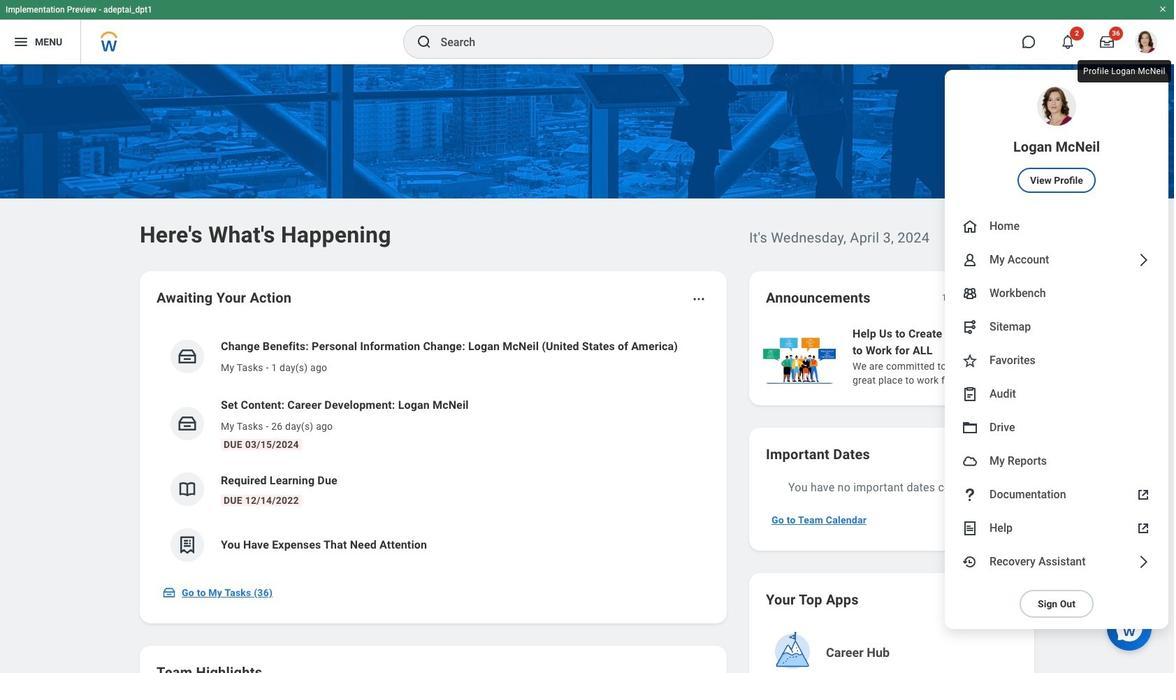 Task type: locate. For each thing, give the bounding box(es) containing it.
ext link image
[[1135, 487, 1152, 503], [1135, 520, 1152, 537]]

chevron left small image
[[975, 291, 989, 305]]

0 vertical spatial ext link image
[[1135, 487, 1152, 503]]

2 ext link image from the top
[[1135, 520, 1152, 537]]

0 horizontal spatial list
[[157, 327, 710, 573]]

9 menu item from the top
[[945, 445, 1169, 478]]

tooltip
[[1075, 57, 1174, 85]]

logan mcneil image
[[1135, 31, 1158, 53]]

2 menu item from the top
[[945, 210, 1169, 243]]

4 menu item from the top
[[945, 277, 1169, 310]]

close environment banner image
[[1159, 5, 1168, 13]]

folder open image
[[962, 420, 979, 436]]

menu
[[945, 70, 1169, 629]]

10 menu item from the top
[[945, 478, 1169, 512]]

search image
[[416, 34, 432, 50]]

inbox image
[[177, 346, 198, 367], [162, 586, 176, 600]]

menu item
[[945, 70, 1169, 210], [945, 210, 1169, 243], [945, 243, 1169, 277], [945, 277, 1169, 310], [945, 310, 1169, 344], [945, 344, 1169, 378], [945, 378, 1169, 411], [945, 411, 1169, 445], [945, 445, 1169, 478], [945, 478, 1169, 512], [945, 512, 1169, 545], [945, 545, 1169, 579]]

chevron right image
[[1135, 252, 1152, 268]]

1 vertical spatial inbox image
[[162, 586, 176, 600]]

inbox large image
[[1101, 35, 1115, 49]]

6 menu item from the top
[[945, 344, 1169, 378]]

Search Workday  search field
[[441, 27, 744, 57]]

status
[[942, 292, 965, 303]]

list
[[761, 324, 1175, 389], [157, 327, 710, 573]]

main content
[[0, 64, 1175, 673]]

12 menu item from the top
[[945, 545, 1169, 579]]

8 menu item from the top
[[945, 411, 1169, 445]]

related actions image
[[692, 292, 706, 306]]

paste image
[[962, 386, 979, 403]]

user image
[[962, 252, 979, 268]]

ext link image for 11th menu item
[[1135, 520, 1152, 537]]

1 vertical spatial ext link image
[[1135, 520, 1152, 537]]

0 horizontal spatial inbox image
[[162, 586, 176, 600]]

1 ext link image from the top
[[1135, 487, 1152, 503]]

chevron right image
[[1135, 554, 1152, 571]]

question image
[[962, 487, 979, 503]]

1 horizontal spatial inbox image
[[177, 346, 198, 367]]

banner
[[0, 0, 1175, 629]]

chevron right small image
[[1000, 291, 1014, 305]]

notifications large image
[[1061, 35, 1075, 49]]



Task type: describe. For each thing, give the bounding box(es) containing it.
home image
[[962, 218, 979, 235]]

0 vertical spatial inbox image
[[177, 346, 198, 367]]

book open image
[[177, 479, 198, 500]]

3 menu item from the top
[[945, 243, 1169, 277]]

1 horizontal spatial list
[[761, 324, 1175, 389]]

star image
[[962, 352, 979, 369]]

time image
[[962, 554, 979, 571]]

avatar image
[[962, 453, 979, 470]]

dashboard expenses image
[[177, 535, 198, 556]]

7 menu item from the top
[[945, 378, 1169, 411]]

document image
[[962, 520, 979, 537]]

1 menu item from the top
[[945, 70, 1169, 210]]

justify image
[[13, 34, 29, 50]]

ext link image for tenth menu item from the top
[[1135, 487, 1152, 503]]

endpoints image
[[962, 319, 979, 336]]

inbox image
[[177, 413, 198, 434]]

contact card matrix manager image
[[962, 285, 979, 302]]

5 menu item from the top
[[945, 310, 1169, 344]]

11 menu item from the top
[[945, 512, 1169, 545]]



Task type: vqa. For each thing, say whether or not it's contained in the screenshot.
fourth Menu Item from the bottom
yes



